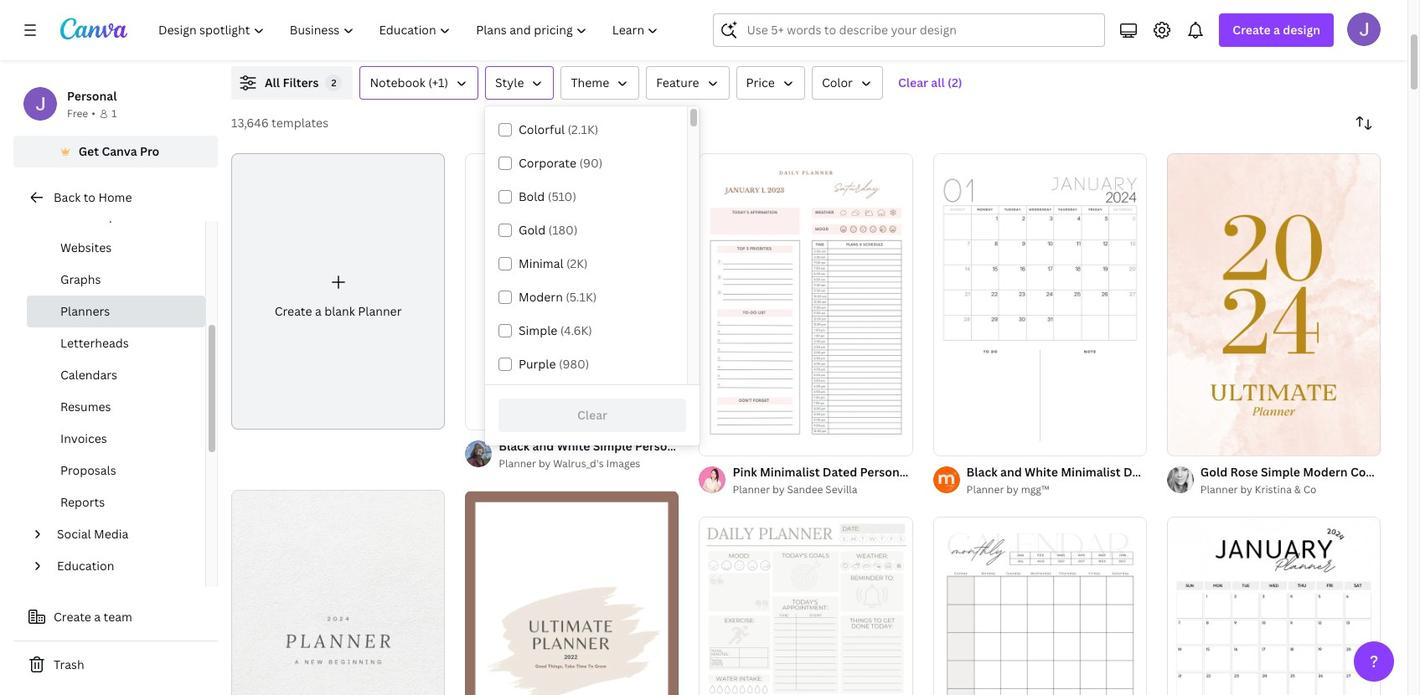 Task type: locate. For each thing, give the bounding box(es) containing it.
create left blank
[[275, 303, 312, 319]]

1 horizontal spatial a
[[315, 303, 322, 319]]

clear all (2)
[[898, 75, 963, 91]]

1 horizontal spatial create
[[275, 303, 312, 319]]

simple
[[519, 323, 558, 339], [593, 439, 633, 455], [1261, 464, 1301, 480]]

by left walrus_d's
[[539, 457, 551, 471]]

personal up •
[[67, 88, 117, 104]]

1 vertical spatial white
[[1025, 464, 1058, 480]]

0 vertical spatial and
[[533, 439, 554, 455]]

by down rose
[[1241, 483, 1253, 497]]

1 vertical spatial 2024
[[1388, 464, 1416, 480]]

minimalist
[[760, 464, 820, 480], [1061, 464, 1121, 480]]

0 horizontal spatial minimalist
[[760, 464, 820, 480]]

resumes
[[60, 399, 111, 415]]

None search field
[[714, 13, 1106, 47]]

planners
[[60, 303, 110, 319]]

0 horizontal spatial daily
[[913, 464, 942, 480]]

sandee
[[787, 483, 823, 497]]

minimalist up planner by mgg™️ 'link'
[[1061, 464, 1121, 480]]

1 vertical spatial clear
[[577, 407, 608, 423]]

(510)
[[548, 189, 577, 205]]

clear inside 'button'
[[577, 407, 608, 423]]

a inside dropdown button
[[1274, 22, 1281, 38]]

by inside gold rose simple modern cover 2024 p planner by kristina & co
[[1241, 483, 1253, 497]]

0 horizontal spatial gold
[[519, 222, 546, 238]]

0 vertical spatial simple
[[519, 323, 558, 339]]

mind maps
[[60, 208, 122, 224]]

0 vertical spatial personal
[[67, 88, 117, 104]]

create inside button
[[54, 609, 91, 625]]

1 vertical spatial black
[[967, 464, 998, 480]]

daily inside black and white minimalist daily planner planner by mgg™️
[[1124, 464, 1153, 480]]

1 vertical spatial and
[[1001, 464, 1022, 480]]

and up walrus_d's
[[533, 439, 554, 455]]

1 horizontal spatial daily
[[1124, 464, 1153, 480]]

1 vertical spatial gold
[[1201, 464, 1228, 480]]

black and white simple personal 2024 year calendar planner image
[[465, 153, 679, 430]]

0 horizontal spatial clear
[[577, 407, 608, 423]]

gold rose simple modern cover 2024 p link
[[1201, 463, 1421, 482]]

0 horizontal spatial simple
[[519, 323, 558, 339]]

a inside button
[[94, 609, 101, 625]]

white
[[557, 439, 590, 455], [1025, 464, 1058, 480]]

(980)
[[559, 356, 589, 372]]

personal inside black and white simple personal 2024 year calendar planner planner by walrus_d's images
[[635, 439, 685, 455]]

clear all (2) button
[[890, 66, 971, 100]]

design
[[1283, 22, 1321, 38]]

images
[[606, 457, 641, 471]]

gold left rose
[[1201, 464, 1228, 480]]

feature
[[656, 75, 699, 91]]

create a team button
[[13, 601, 218, 634]]

white for minimalist
[[1025, 464, 1058, 480]]

daily for minimalist
[[1124, 464, 1153, 480]]

2 vertical spatial create
[[54, 609, 91, 625]]

daily
[[913, 464, 942, 480], [1124, 464, 1153, 480]]

gold for gold (180)
[[519, 222, 546, 238]]

websites link
[[27, 232, 205, 264]]

1 vertical spatial a
[[315, 303, 322, 319]]

1 horizontal spatial and
[[1001, 464, 1022, 480]]

jacob simon image
[[1348, 13, 1381, 46]]

clear up planner by walrus_d's images link
[[577, 407, 608, 423]]

graphs link
[[27, 264, 205, 296]]

minimalist up 'sandee'
[[760, 464, 820, 480]]

black and white minimalist daily planner link
[[967, 463, 1200, 482]]

notebook
[[370, 75, 426, 91]]

and for black and white simple personal 2024 year calendar planner
[[533, 439, 554, 455]]

0 horizontal spatial modern
[[519, 289, 563, 305]]

planner
[[358, 303, 402, 319], [801, 439, 846, 455], [499, 457, 536, 471], [945, 464, 989, 480], [1156, 464, 1200, 480], [733, 483, 770, 497], [967, 483, 1004, 497], [1201, 483, 1238, 497]]

modern down minimal at the left of the page
[[519, 289, 563, 305]]

(5.1k)
[[566, 289, 597, 305]]

create left "team"
[[54, 609, 91, 625]]

(+1)
[[428, 75, 448, 91]]

2 daily from the left
[[1124, 464, 1153, 480]]

2
[[331, 76, 336, 89]]

clear left all
[[898, 75, 929, 91]]

planner by walrus_d's images link
[[499, 456, 679, 473]]

black up planner by mgg™️ 'link'
[[967, 464, 998, 480]]

2024 for cover
[[1388, 464, 1416, 480]]

simple up "images"
[[593, 439, 633, 455]]

1 horizontal spatial clear
[[898, 75, 929, 91]]

black for black and white minimalist daily planner
[[967, 464, 998, 480]]

daily for personal
[[913, 464, 942, 480]]

planner by kristina & co link
[[1201, 482, 1381, 499]]

pink
[[733, 464, 757, 480]]

2 vertical spatial a
[[94, 609, 101, 625]]

1 horizontal spatial 2024
[[1388, 464, 1416, 480]]

a left the "design" in the right top of the page
[[1274, 22, 1281, 38]]

2 horizontal spatial personal
[[860, 464, 910, 480]]

0 vertical spatial black
[[499, 439, 530, 455]]

gold left the (180)
[[519, 222, 546, 238]]

and inside black and white simple personal 2024 year calendar planner planner by walrus_d's images
[[533, 439, 554, 455]]

black and white minimalist simple monthly year 2024 planner a4 image
[[1167, 517, 1381, 696]]

mgg™️
[[1021, 483, 1050, 497]]

clear inside button
[[898, 75, 929, 91]]

simple inside black and white simple personal 2024 year calendar planner planner by walrus_d's images
[[593, 439, 633, 455]]

2 filter options selected element
[[326, 75, 342, 91]]

white beige minimalist classy customizable monthly calendar image
[[933, 517, 1147, 696]]

white up mgg™️
[[1025, 464, 1058, 480]]

sevilla
[[826, 483, 858, 497]]

by left mgg™️
[[1007, 483, 1019, 497]]

1 vertical spatial modern
[[1303, 464, 1348, 480]]

2024 left p
[[1388, 464, 1416, 480]]

1 minimalist from the left
[[760, 464, 820, 480]]

2024 for personal
[[688, 439, 716, 455]]

a left blank
[[315, 303, 322, 319]]

1 horizontal spatial modern
[[1303, 464, 1348, 480]]

a left "team"
[[94, 609, 101, 625]]

0 vertical spatial a
[[1274, 22, 1281, 38]]

white inside black and white minimalist daily planner planner by mgg™️
[[1025, 464, 1058, 480]]

1 horizontal spatial black
[[967, 464, 998, 480]]

0 horizontal spatial white
[[557, 439, 590, 455]]

2 horizontal spatial simple
[[1261, 464, 1301, 480]]

13,646
[[231, 115, 269, 131]]

0 horizontal spatial 2024
[[688, 439, 716, 455]]

walrus_d's
[[553, 457, 604, 471]]

all
[[931, 75, 945, 91]]

gold rose simple modern cover 2024 planner image
[[1167, 154, 1381, 456]]

1 horizontal spatial white
[[1025, 464, 1058, 480]]

2024
[[688, 439, 716, 455], [1388, 464, 1416, 480]]

1 horizontal spatial simple
[[593, 439, 633, 455]]

2 minimalist from the left
[[1061, 464, 1121, 480]]

2024 inside gold rose simple modern cover 2024 p planner by kristina & co
[[1388, 464, 1416, 480]]

1 vertical spatial personal
[[635, 439, 685, 455]]

modern up co
[[1303, 464, 1348, 480]]

2 vertical spatial simple
[[1261, 464, 1301, 480]]

free •
[[67, 106, 95, 121]]

2 vertical spatial personal
[[860, 464, 910, 480]]

1 horizontal spatial personal
[[635, 439, 685, 455]]

0 vertical spatial gold
[[519, 222, 546, 238]]

create left the "design" in the right top of the page
[[1233, 22, 1271, 38]]

create for create a design
[[1233, 22, 1271, 38]]

create a design button
[[1220, 13, 1334, 47]]

2 horizontal spatial create
[[1233, 22, 1271, 38]]

0 vertical spatial clear
[[898, 75, 929, 91]]

simple up the kristina
[[1261, 464, 1301, 480]]

0 vertical spatial create
[[1233, 22, 1271, 38]]

black
[[499, 439, 530, 455], [967, 464, 998, 480]]

by left 'sandee'
[[773, 483, 785, 497]]

0 horizontal spatial a
[[94, 609, 101, 625]]

create for create a team
[[54, 609, 91, 625]]

and inside black and white minimalist daily planner planner by mgg™️
[[1001, 464, 1022, 480]]

by inside black and white minimalist daily planner planner by mgg™️
[[1007, 483, 1019, 497]]

blank
[[325, 303, 355, 319]]

personal up "images"
[[635, 439, 685, 455]]

0 vertical spatial 2024
[[688, 439, 716, 455]]

letterheads link
[[27, 328, 205, 360]]

clear
[[898, 75, 929, 91], [577, 407, 608, 423]]

2024 left year
[[688, 439, 716, 455]]

1 horizontal spatial minimalist
[[1061, 464, 1121, 480]]

personal
[[67, 88, 117, 104], [635, 439, 685, 455], [860, 464, 910, 480]]

0 horizontal spatial create
[[54, 609, 91, 625]]

year
[[719, 439, 744, 455]]

2 horizontal spatial a
[[1274, 22, 1281, 38]]

daily inside pink minimalist dated personal daily planner planner by sandee sevilla
[[913, 464, 942, 480]]

to
[[83, 189, 96, 205]]

a for team
[[94, 609, 101, 625]]

kristina
[[1255, 483, 1292, 497]]

0 vertical spatial white
[[557, 439, 590, 455]]

by inside black and white simple personal 2024 year calendar planner planner by walrus_d's images
[[539, 457, 551, 471]]

color
[[822, 75, 853, 91]]

1 horizontal spatial gold
[[1201, 464, 1228, 480]]

0 horizontal spatial and
[[533, 439, 554, 455]]

gold inside gold rose simple modern cover 2024 p planner by kristina & co
[[1201, 464, 1228, 480]]

(2.1k)
[[568, 122, 599, 137]]

personal right dated
[[860, 464, 910, 480]]

1 daily from the left
[[913, 464, 942, 480]]

black inside black and white minimalist daily planner planner by mgg™️
[[967, 464, 998, 480]]

2024 inside black and white simple personal 2024 year calendar planner planner by walrus_d's images
[[688, 439, 716, 455]]

black up planner by walrus_d's images link
[[499, 439, 530, 455]]

and
[[533, 439, 554, 455], [1001, 464, 1022, 480]]

simple up purple on the bottom of page
[[519, 323, 558, 339]]

create
[[1233, 22, 1271, 38], [275, 303, 312, 319], [54, 609, 91, 625]]

by
[[539, 457, 551, 471], [773, 483, 785, 497], [1007, 483, 1019, 497], [1241, 483, 1253, 497]]

(90)
[[580, 155, 603, 171]]

gold for gold rose simple modern cover 2024 p planner by kristina & co
[[1201, 464, 1228, 480]]

invoices link
[[27, 423, 205, 455]]

•
[[92, 106, 95, 121]]

1 vertical spatial simple
[[593, 439, 633, 455]]

classic minimalist 2024 annual planner image
[[231, 491, 445, 696]]

white inside black and white simple personal 2024 year calendar planner planner by walrus_d's images
[[557, 439, 590, 455]]

0 horizontal spatial black
[[499, 439, 530, 455]]

and up mgg™️
[[1001, 464, 1022, 480]]

Sort by button
[[1348, 106, 1381, 140]]

calendars
[[60, 367, 117, 383]]

create inside dropdown button
[[1233, 22, 1271, 38]]

clear for clear all (2)
[[898, 75, 929, 91]]

1 vertical spatial create
[[275, 303, 312, 319]]

black inside black and white simple personal 2024 year calendar planner planner by walrus_d's images
[[499, 439, 530, 455]]

white up walrus_d's
[[557, 439, 590, 455]]

13,646 templates
[[231, 115, 329, 131]]



Task type: describe. For each thing, give the bounding box(es) containing it.
resumes link
[[27, 391, 205, 423]]

personal inside pink minimalist dated personal daily planner planner by sandee sevilla
[[860, 464, 910, 480]]

filters
[[283, 75, 319, 91]]

pro
[[140, 143, 160, 159]]

get canva pro button
[[13, 136, 218, 168]]

media
[[94, 526, 128, 542]]

trash link
[[13, 649, 218, 682]]

and for black and white minimalist daily planner
[[1001, 464, 1022, 480]]

pink minimalist dated personal daily planner image
[[699, 154, 913, 456]]

rose
[[1231, 464, 1258, 480]]

pink minimalist dated personal daily planner link
[[733, 463, 989, 482]]

get
[[78, 143, 99, 159]]

calendar
[[747, 439, 798, 455]]

top level navigation element
[[148, 13, 673, 47]]

white for simple
[[557, 439, 590, 455]]

co
[[1304, 483, 1317, 497]]

planner templates image
[[1024, 0, 1381, 46]]

gold (180)
[[519, 222, 578, 238]]

corporate
[[519, 155, 577, 171]]

bold
[[519, 189, 545, 205]]

back to home
[[54, 189, 132, 205]]

create a team
[[54, 609, 132, 625]]

canva
[[102, 143, 137, 159]]

black and white minimalist daily planner planner by mgg™️
[[967, 464, 1200, 497]]

social media
[[57, 526, 128, 542]]

back to home link
[[13, 181, 218, 215]]

(4.6k)
[[560, 323, 592, 339]]

letterheads
[[60, 335, 129, 351]]

a for blank
[[315, 303, 322, 319]]

free
[[67, 106, 88, 121]]

colorful
[[519, 122, 565, 137]]

education link
[[50, 551, 195, 582]]

templates
[[272, 115, 329, 131]]

maps
[[92, 208, 122, 224]]

black for black and white simple personal 2024 year calendar planner
[[499, 439, 530, 455]]

black and white simple personal 2024 year calendar planner link
[[499, 438, 846, 456]]

cover
[[1351, 464, 1385, 480]]

corporate (90)
[[519, 155, 603, 171]]

(2k)
[[567, 256, 588, 272]]

social
[[57, 526, 91, 542]]

(2)
[[948, 75, 963, 91]]

education
[[57, 558, 114, 574]]

graphs
[[60, 272, 101, 287]]

elegant planner cover design image
[[465, 492, 679, 696]]

purple
[[519, 356, 556, 372]]

create a design
[[1233, 22, 1321, 38]]

all
[[265, 75, 280, 91]]

trash
[[54, 657, 84, 673]]

white elegant customizable & printable daily planner image
[[699, 517, 913, 696]]

back
[[54, 189, 81, 205]]

planner by mgg™️ link
[[967, 482, 1147, 499]]

create a blank planner link
[[231, 153, 445, 430]]

0 horizontal spatial personal
[[67, 88, 117, 104]]

proposals
[[60, 463, 116, 479]]

p
[[1419, 464, 1421, 480]]

minimal (2k)
[[519, 256, 588, 272]]

minimalist inside black and white minimalist daily planner planner by mgg™️
[[1061, 464, 1121, 480]]

gold rose simple modern cover 2024 p planner by kristina & co
[[1201, 464, 1421, 497]]

planner inside gold rose simple modern cover 2024 p planner by kristina & co
[[1201, 483, 1238, 497]]

colorful (2.1k)
[[519, 122, 599, 137]]

social media link
[[50, 519, 195, 551]]

mind maps link
[[27, 200, 205, 232]]

a for design
[[1274, 22, 1281, 38]]

reports
[[60, 494, 105, 510]]

style
[[495, 75, 524, 91]]

modern (5.1k)
[[519, 289, 597, 305]]

create a blank planner element
[[231, 153, 445, 430]]

proposals link
[[27, 455, 205, 487]]

team
[[104, 609, 132, 625]]

feature button
[[646, 66, 730, 100]]

create for create a blank planner
[[275, 303, 312, 319]]

reports link
[[27, 487, 205, 519]]

invoices
[[60, 431, 107, 447]]

price
[[746, 75, 775, 91]]

Search search field
[[747, 14, 1095, 46]]

notebook (+1) button
[[360, 66, 479, 100]]

style button
[[485, 66, 554, 100]]

modern inside gold rose simple modern cover 2024 p planner by kristina & co
[[1303, 464, 1348, 480]]

black and white minimalist daily planner image
[[933, 154, 1147, 456]]

all filters
[[265, 75, 319, 91]]

purple (980)
[[519, 356, 589, 372]]

clear for clear
[[577, 407, 608, 423]]

home
[[98, 189, 132, 205]]

minimalist inside pink minimalist dated personal daily planner planner by sandee sevilla
[[760, 464, 820, 480]]

pink minimalist dated personal daily planner planner by sandee sevilla
[[733, 464, 989, 497]]

simple (4.6k)
[[519, 323, 592, 339]]

minimal
[[519, 256, 564, 272]]

theme button
[[561, 66, 640, 100]]

0 vertical spatial modern
[[519, 289, 563, 305]]

dated
[[823, 464, 858, 480]]

&
[[1295, 483, 1301, 497]]

black and white simple personal 2024 year calendar planner planner by walrus_d's images
[[499, 439, 846, 471]]

theme
[[571, 75, 610, 91]]

planner by sandee sevilla link
[[733, 482, 913, 499]]

simple inside gold rose simple modern cover 2024 p planner by kristina & co
[[1261, 464, 1301, 480]]

by inside pink minimalist dated personal daily planner planner by sandee sevilla
[[773, 483, 785, 497]]

color button
[[812, 66, 883, 100]]

create a blank planner
[[275, 303, 402, 319]]

clear button
[[499, 399, 686, 432]]



Task type: vqa. For each thing, say whether or not it's contained in the screenshot.
the topmost Add
no



